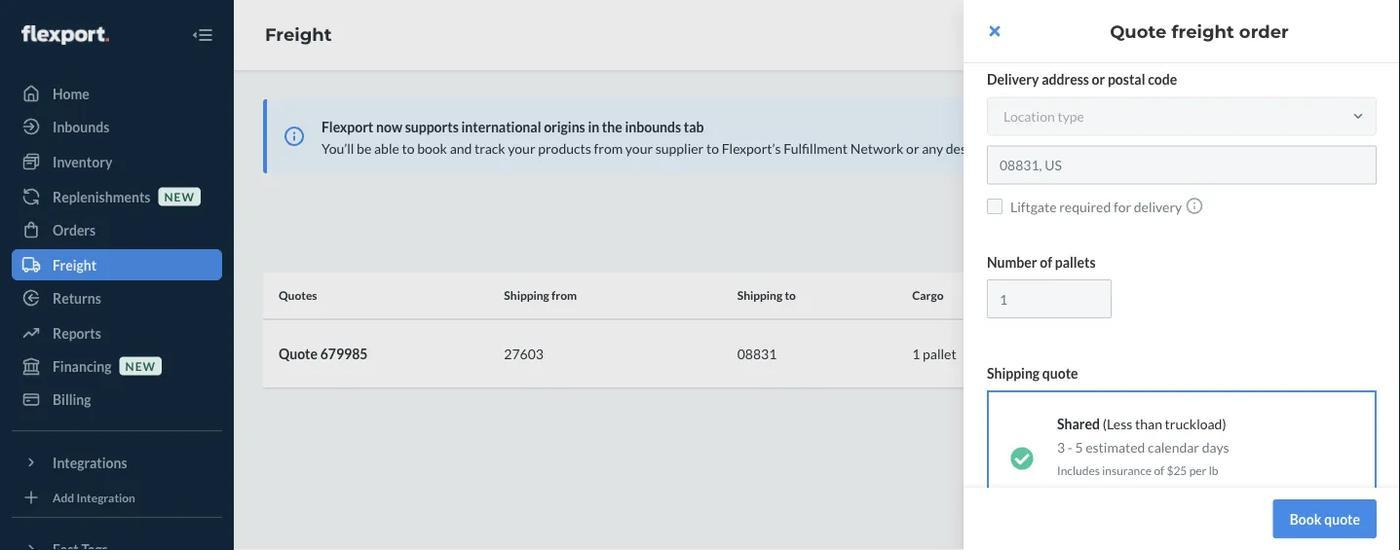 Task type: vqa. For each thing, say whether or not it's contained in the screenshot.
the Shared (Less than truckload) 3 - 5 estimated calendar days Includes insurance of $25 per lb $210.00
yes



Task type: describe. For each thing, give the bounding box(es) containing it.
estimated
[[1086, 439, 1146, 456]]

book quote
[[1290, 511, 1361, 528]]

shipping
[[987, 365, 1040, 382]]

or
[[1092, 71, 1105, 88]]

per
[[1190, 463, 1207, 478]]

0 horizontal spatial of
[[1040, 254, 1053, 270]]

quote for book quote
[[1325, 511, 1361, 528]]

quote
[[1110, 20, 1167, 42]]

lb
[[1209, 463, 1219, 478]]

delivery address or postal code
[[987, 71, 1178, 88]]

freight
[[1172, 20, 1235, 42]]

-
[[1068, 439, 1073, 456]]

delivery
[[1134, 198, 1182, 215]]

required
[[1060, 198, 1111, 215]]

liftgate
[[1011, 198, 1057, 215]]

quote freight order
[[1110, 20, 1289, 42]]

postal
[[1108, 71, 1146, 88]]

than
[[1135, 416, 1163, 432]]

close image
[[990, 23, 1000, 39]]

5
[[1075, 439, 1083, 456]]

includes
[[1057, 463, 1100, 478]]

shared (less than truckload) 3 - 5 estimated calendar days includes insurance of $25 per lb $210.00
[[1057, 416, 1230, 502]]

days
[[1202, 439, 1230, 456]]

quote for shipping quote
[[1043, 365, 1078, 382]]

order
[[1240, 20, 1289, 42]]

delivery
[[987, 71, 1039, 88]]

for
[[1114, 198, 1132, 215]]

check circle image
[[1011, 447, 1034, 471]]

number
[[987, 254, 1037, 270]]



Task type: locate. For each thing, give the bounding box(es) containing it.
quote right the shipping
[[1043, 365, 1078, 382]]

1 vertical spatial of
[[1154, 463, 1165, 478]]

0 vertical spatial quote
[[1043, 365, 1078, 382]]

book quote button
[[1274, 500, 1377, 539]]

truckload)
[[1165, 416, 1227, 432]]

U.S. address only text field
[[987, 146, 1377, 185]]

1 horizontal spatial quote
[[1325, 511, 1361, 528]]

pallets
[[1055, 254, 1096, 270]]

shared
[[1057, 416, 1100, 432]]

of left $25
[[1154, 463, 1165, 478]]

None checkbox
[[987, 199, 1003, 214]]

quote right book
[[1325, 511, 1361, 528]]

$25
[[1167, 463, 1187, 478]]

0 vertical spatial of
[[1040, 254, 1053, 270]]

insurance
[[1102, 463, 1152, 478]]

liftgate required for delivery
[[1011, 198, 1182, 215]]

quote inside 'button'
[[1325, 511, 1361, 528]]

number of pallets
[[987, 254, 1096, 270]]

book
[[1290, 511, 1322, 528]]

shipping quote
[[987, 365, 1078, 382]]

code
[[1148, 71, 1178, 88]]

quote
[[1043, 365, 1078, 382], [1325, 511, 1361, 528]]

of inside shared (less than truckload) 3 - 5 estimated calendar days includes insurance of $25 per lb $210.00
[[1154, 463, 1165, 478]]

address
[[1042, 71, 1089, 88]]

3
[[1057, 439, 1065, 456]]

of
[[1040, 254, 1053, 270], [1154, 463, 1165, 478]]

0 horizontal spatial quote
[[1043, 365, 1078, 382]]

None number field
[[987, 280, 1112, 319]]

$210.00
[[1057, 486, 1108, 502]]

of left pallets
[[1040, 254, 1053, 270]]

1 vertical spatial quote
[[1325, 511, 1361, 528]]

calendar
[[1148, 439, 1200, 456]]

(less
[[1103, 416, 1133, 432]]

1 horizontal spatial of
[[1154, 463, 1165, 478]]



